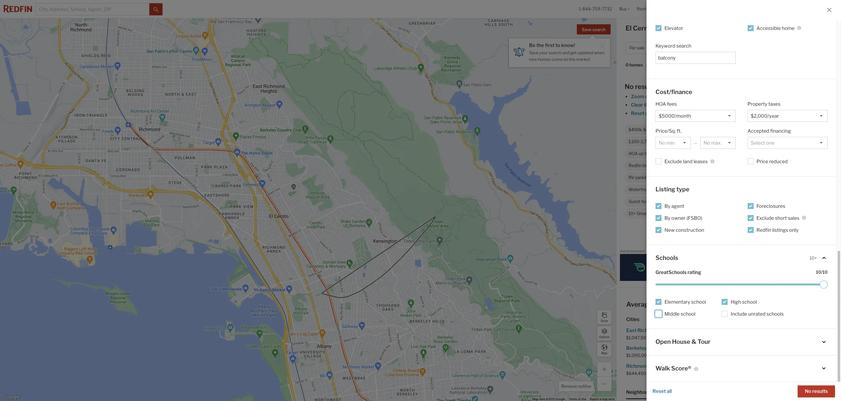 Task type: describe. For each thing, give the bounding box(es) containing it.
save for save search
[[582, 27, 592, 32]]

fireplace
[[714, 175, 732, 180]]

sale for richmond homes for sale $644,450
[[675, 363, 684, 369]]

0 vertical spatial results
[[636, 83, 657, 90]]

fixer-uppers
[[683, 163, 707, 168]]

by owner (fsbo)
[[665, 215, 703, 221]]

options button
[[598, 326, 612, 341]]

list box for accepted financing
[[748, 137, 828, 149]]

$400k- for remove $400k-$4.5m image at the right top of page
[[629, 127, 644, 132]]

for sale button
[[626, 42, 657, 54]]

the inside zoom out clear the map boundary reset all filters or remove one of your filters below to see more homes
[[645, 102, 652, 108]]

land for townhouse,
[[762, 127, 770, 132]]

rv parking
[[629, 175, 651, 180]]

7732
[[602, 6, 613, 11]]

map data ©2023 google
[[533, 397, 566, 401]]

agent
[[672, 203, 685, 209]]

cost/finance
[[656, 88, 693, 95]]

$1,095,000
[[627, 353, 650, 358]]

listing type
[[656, 186, 690, 193]]

market
[[767, 26, 784, 32]]

financing
[[771, 128, 792, 134]]

remove primary bedroom on main image
[[802, 176, 806, 179]]

10+ greatschools rating
[[629, 211, 676, 216]]

1 vertical spatial ft.
[[660, 139, 664, 144]]

school for high school
[[743, 299, 758, 305]]

0 horizontal spatial no results
[[625, 83, 657, 90]]

for left sale
[[693, 24, 702, 32]]

1 horizontal spatial to
[[645, 151, 649, 156]]

house
[[673, 338, 691, 345]]

0 vertical spatial cerrito,
[[634, 24, 657, 32]]

type
[[677, 186, 690, 193]]

remove $400k-$4.5m image
[[660, 128, 664, 131]]

market insights link
[[767, 19, 803, 33]]

5+ parking spots
[[725, 211, 757, 216]]

view
[[678, 187, 687, 192]]

2 vertical spatial el
[[710, 300, 716, 308]]

homes up open house & tour link
[[747, 328, 762, 333]]

1 vertical spatial elevator
[[670, 199, 686, 204]]

neighborhoods element
[[627, 384, 662, 399]]

by agent
[[665, 203, 685, 209]]

waterfront
[[629, 187, 651, 192]]

2,750
[[641, 139, 653, 144]]

759-
[[593, 6, 602, 11]]

results inside button
[[813, 388, 829, 394]]

primary bedroom on main
[[748, 175, 799, 180]]

1 horizontal spatial only
[[790, 227, 799, 233]]

short
[[776, 215, 788, 221]]

ad
[[835, 250, 839, 253]]

1,100-2,750 sq. ft.
[[629, 139, 664, 144]]

0 vertical spatial ft.
[[677, 128, 682, 134]]

reset inside zoom out clear the map boundary reset all filters or remove one of your filters below to see more homes
[[632, 111, 645, 116]]

hoa for hoa fees
[[656, 101, 667, 107]]

0
[[626, 62, 629, 67]]

homes
[[670, 24, 692, 32]]

•
[[647, 63, 648, 68]]

middle school
[[665, 311, 696, 317]]

updated
[[578, 50, 594, 55]]

soon,
[[697, 139, 708, 144]]

cities
[[627, 317, 640, 322]]

map inside zoom out clear the map boundary reset all filters or remove one of your filters below to see more homes
[[653, 102, 663, 108]]

zip codes element
[[672, 384, 694, 399]]

sale
[[704, 24, 717, 32]]

sale for albany homes for sale
[[770, 328, 779, 333]]

exclude for exclude short sales
[[757, 215, 775, 221]]

City, Address, School, Agent, ZIP search field
[[36, 3, 149, 15]]

new construction
[[665, 227, 705, 233]]

come
[[552, 57, 563, 62]]

see
[[751, 111, 759, 116]]

$644,450
[[627, 371, 647, 376]]

1 filters from the left
[[652, 111, 665, 116]]

when
[[595, 50, 605, 55]]

$400k-$4.5m for remove $400k-$4.5m image at the right top of page
[[629, 127, 657, 132]]

homes inside the berkeley homes for sale $1,095,000
[[648, 345, 663, 351]]

remove townhouse, land image
[[773, 128, 776, 131]]

homes inside east richmond heights homes for sale $1,047,500
[[681, 328, 696, 333]]

to inside zoom out clear the map boundary reset all filters or remove one of your filters below to see more homes
[[745, 111, 750, 116]]

0 vertical spatial ca
[[659, 24, 668, 32]]

report ad button
[[825, 250, 839, 255]]

terms of use
[[569, 397, 587, 401]]

0 vertical spatial accessible
[[757, 25, 782, 31]]

communities
[[749, 163, 774, 168]]

townhouse,
[[737, 127, 761, 132]]

price
[[757, 159, 769, 164]]

keyword
[[656, 43, 676, 49]]

error
[[609, 397, 615, 401]]

save for save your search and get updated when new homes come on the market.
[[530, 50, 539, 55]]

1 horizontal spatial ca
[[742, 300, 752, 308]]

cities heading
[[627, 316, 832, 323]]

new
[[530, 57, 538, 62]]

list box for property taxes
[[748, 110, 828, 122]]

for for richmond homes for sale $644,450
[[667, 363, 674, 369]]

remove waterfront image
[[654, 188, 658, 191]]

search for save search
[[593, 27, 606, 32]]

on inside save your search and get updated when new homes come on the market.
[[564, 57, 569, 62]]

clear the map boundary button
[[631, 102, 686, 108]]

schools
[[767, 311, 785, 317]]

fees
[[668, 101, 677, 107]]

cerrito
[[748, 232, 764, 238]]

1 vertical spatial cerrito,
[[717, 300, 741, 308]]

hoa fees
[[656, 101, 677, 107]]

remove
[[562, 384, 578, 389]]

fixer-
[[683, 163, 694, 168]]

remove rv parking image
[[654, 176, 657, 179]]

el for el cerrito, ca homes for sale
[[626, 24, 632, 32]]

1 vertical spatial redfin listings only
[[757, 227, 799, 233]]

1 vertical spatial listings
[[773, 227, 789, 233]]

list box right —
[[701, 137, 736, 149]]

$1,849,000
[[730, 353, 753, 358]]

score®
[[672, 365, 692, 372]]

by for by owner (fsbo)
[[665, 215, 671, 221]]

boundary
[[664, 102, 685, 108]]

reset all filters button
[[631, 111, 666, 116]]

sort
[[651, 62, 660, 67]]

homes inside 0 homes •
[[630, 62, 644, 67]]

construction
[[676, 227, 705, 233]]

1 vertical spatial accessible
[[742, 199, 763, 204]]

0 horizontal spatial the
[[537, 43, 545, 48]]

tour
[[698, 338, 711, 345]]

google image
[[1, 393, 21, 401]]

report a map error link
[[590, 397, 615, 401]]

reset all
[[653, 388, 673, 394]]

0 horizontal spatial listings
[[643, 163, 657, 168]]

2 horizontal spatial home
[[783, 25, 795, 31]]

open house & tour
[[656, 338, 711, 345]]

1-
[[579, 6, 583, 11]]

map region
[[0, 15, 624, 401]]

no inside button
[[806, 388, 812, 394]]

price/sq. ft.
[[656, 128, 682, 134]]

codes
[[680, 389, 694, 395]]

walk score® link
[[656, 364, 828, 373]]

0 vertical spatial redfin listings only
[[629, 163, 666, 168]]

be the first to know! dialog
[[509, 35, 611, 67]]

reset all button
[[653, 385, 673, 397]]

first
[[546, 43, 555, 48]]

guest house
[[629, 199, 654, 204]]

redfin link
[[695, 232, 710, 238]]

zip codes
[[672, 389, 694, 395]]

el cerrito, ca homes for sale
[[626, 24, 717, 32]]

neighborhoods
[[627, 389, 662, 395]]

report for report a map error
[[590, 397, 599, 401]]

your inside save your search and get updated when new homes come on the market.
[[540, 50, 548, 55]]

air
[[667, 175, 673, 180]]

exclude land leases
[[665, 159, 708, 164]]

$400k- for remove $400k-$4.5m icon
[[663, 45, 678, 50]]

coming
[[681, 139, 697, 144]]

1 horizontal spatial rating
[[688, 270, 702, 275]]

for for berkeley homes for sale $1,095,000
[[664, 345, 671, 351]]

for sale
[[630, 45, 645, 50]]

0 horizontal spatial only
[[658, 163, 666, 168]]

remove fireplace image
[[735, 176, 739, 179]]



Task type: locate. For each thing, give the bounding box(es) containing it.
1 vertical spatial all
[[668, 388, 673, 394]]

elevator down have view
[[670, 199, 686, 204]]

1 vertical spatial map
[[602, 397, 608, 401]]

reset down the clear on the top right
[[632, 111, 645, 116]]

el cerrito
[[743, 232, 764, 238]]

1-844-759-7732
[[579, 6, 613, 11]]

10+ for 10+ greatschools rating
[[629, 211, 636, 216]]

draw button
[[598, 310, 612, 325]]

parking for rv
[[636, 175, 651, 180]]

homes right "new"
[[539, 57, 552, 62]]

by left "owner"
[[665, 215, 671, 221]]

1 horizontal spatial results
[[813, 388, 829, 394]]

ca
[[659, 24, 668, 32], [742, 300, 752, 308]]

on down the and
[[564, 57, 569, 62]]

$4.5m for remove $400k-$4.5m icon
[[678, 45, 691, 50]]

walk
[[656, 365, 671, 372]]

hoa for hoa up to $5,000/month
[[629, 151, 638, 156]]

1 vertical spatial your
[[705, 111, 715, 116]]

balcony
[[693, 211, 709, 216]]

greatschools down "house"
[[637, 211, 664, 216]]

—
[[694, 140, 698, 146]]

sale down house
[[672, 345, 681, 351]]

land for exclude
[[684, 159, 693, 164]]

remove guest house image
[[657, 200, 660, 203]]

for down open
[[664, 345, 671, 351]]

accepted financing
[[748, 128, 792, 134]]

exclude down foreclosures
[[757, 215, 775, 221]]

1 horizontal spatial of
[[700, 111, 704, 116]]

of inside zoom out clear the map boundary reset all filters or remove one of your filters below to see more homes
[[700, 111, 704, 116]]

report
[[825, 250, 834, 253], [590, 397, 599, 401]]

e.g. office, balcony, modern text field
[[659, 55, 734, 61]]

0 horizontal spatial report
[[590, 397, 599, 401]]

$400k-$4.5m button
[[659, 42, 698, 54]]

average
[[627, 300, 653, 308]]

1 by from the top
[[665, 203, 671, 209]]

school down average home prices near el cerrito, ca
[[681, 311, 696, 317]]

parking
[[636, 175, 651, 180], [731, 211, 745, 216]]

0 horizontal spatial rating
[[665, 211, 676, 216]]

richmond up $1,047,500 at the right of the page
[[638, 328, 661, 333]]

homes up open house & tour
[[681, 328, 696, 333]]

list box down price/sq. ft.
[[656, 137, 691, 149]]

$4.5m left remove $400k-$4.5m image at the right top of page
[[644, 127, 657, 132]]

$400k-$4.5m
[[663, 45, 691, 50], [629, 127, 657, 132]]

recommended button
[[661, 62, 697, 68]]

sale up tour
[[705, 328, 714, 333]]

1 horizontal spatial reset
[[653, 388, 667, 394]]

townhouse, land
[[737, 127, 770, 132]]

for down the berkeley homes for sale $1,095,000
[[667, 363, 674, 369]]

1 horizontal spatial hoa
[[656, 101, 667, 107]]

0 horizontal spatial ft.
[[660, 139, 664, 144]]

1 vertical spatial by
[[665, 215, 671, 221]]

filters left the below
[[717, 111, 729, 116]]

1 vertical spatial save
[[530, 50, 539, 55]]

remove outline
[[562, 384, 592, 389]]

map
[[653, 102, 663, 108], [602, 397, 608, 401]]

1 vertical spatial greatschools
[[656, 270, 687, 275]]

2 vertical spatial to
[[645, 151, 649, 156]]

below
[[731, 111, 744, 116]]

exclude down $5,000/month
[[665, 159, 683, 164]]

listing
[[656, 186, 676, 193]]

the right be
[[537, 43, 545, 48]]

1 horizontal spatial map
[[602, 351, 608, 355]]

cerrito, up include
[[717, 300, 741, 308]]

1 vertical spatial accessible home
[[742, 199, 776, 204]]

home
[[783, 25, 795, 31], [764, 199, 776, 204], [654, 300, 672, 308]]

ft. right sq.
[[660, 139, 664, 144]]

2 vertical spatial home
[[654, 300, 672, 308]]

for up tour
[[697, 328, 704, 333]]

be
[[530, 43, 536, 48]]

redfin listings only down up on the right
[[629, 163, 666, 168]]

all inside button
[[668, 388, 673, 394]]

1 horizontal spatial redfin listings only
[[757, 227, 799, 233]]

save inside save your search and get updated when new homes come on the market.
[[530, 50, 539, 55]]

unrated
[[749, 311, 766, 317]]

1 vertical spatial map
[[533, 397, 539, 401]]

elevator up keyword search at the top right of page
[[665, 25, 684, 31]]

redfin listings only down exclude short sales
[[757, 227, 799, 233]]

richmond inside richmond homes for sale $644,450
[[627, 363, 650, 369]]

on left "main"
[[783, 175, 788, 180]]

1 horizontal spatial filters
[[717, 111, 729, 116]]

by for by agent
[[665, 203, 671, 209]]

sale inside richmond homes for sale $644,450
[[675, 363, 684, 369]]

save down 844-
[[582, 27, 592, 32]]

10+ down guest
[[629, 211, 636, 216]]

school right high
[[743, 299, 758, 305]]

report left the ad
[[825, 250, 834, 253]]

submit search image
[[154, 7, 158, 12]]

homes inside zoom out clear the map boundary reset all filters or remove one of your filters below to see more homes
[[773, 111, 788, 116]]

elementary
[[665, 299, 691, 305]]

the inside save your search and get updated when new homes come on the market.
[[570, 57, 576, 62]]

&
[[692, 338, 697, 345]]

remove 1,100-2,750 sq. ft. image
[[668, 140, 672, 143]]

1 vertical spatial no
[[806, 388, 812, 394]]

$400k-$4.5m inside button
[[663, 45, 691, 50]]

0 horizontal spatial hoa
[[629, 151, 638, 156]]

out
[[646, 94, 653, 99]]

list box up financing
[[748, 110, 828, 122]]

map inside button
[[602, 351, 608, 355]]

school right the elementary
[[692, 299, 707, 305]]

for inside richmond homes for sale $644,450
[[667, 363, 674, 369]]

1 vertical spatial $400k-$4.5m
[[629, 127, 657, 132]]

2 vertical spatial the
[[645, 102, 652, 108]]

1 horizontal spatial cerrito,
[[717, 300, 741, 308]]

homes down open
[[648, 345, 663, 351]]

0 horizontal spatial $4.5m
[[644, 127, 657, 132]]

greatschools rating
[[656, 270, 702, 275]]

sort :
[[651, 62, 661, 67]]

sale inside button
[[637, 45, 645, 50]]

richmond up "$644,450"
[[627, 363, 650, 369]]

your down the first on the right
[[540, 50, 548, 55]]

0 horizontal spatial 10+
[[629, 211, 636, 216]]

for down include unrated schools
[[763, 328, 769, 333]]

redfin down the (fsbo)
[[695, 232, 710, 238]]

parking right the rv
[[636, 175, 651, 180]]

1 horizontal spatial your
[[705, 111, 715, 116]]

spots
[[746, 211, 757, 216]]

list box down financing
[[748, 137, 828, 149]]

one
[[690, 111, 699, 116]]

map down options
[[602, 351, 608, 355]]

$4.5m for remove $400k-$4.5m image at the right top of page
[[644, 127, 657, 132]]

0 vertical spatial of
[[700, 111, 704, 116]]

0 vertical spatial 10+
[[629, 211, 636, 216]]

save inside "save search" button
[[582, 27, 592, 32]]

©2023
[[546, 397, 555, 401]]

greatschools down schools
[[656, 270, 687, 275]]

terms
[[569, 397, 578, 401]]

$4.5m up e.g. office, balcony, modern text field
[[678, 45, 691, 50]]

$400k- up 1,100- in the top of the page
[[629, 127, 644, 132]]

accepted
[[748, 128, 770, 134]]

1 horizontal spatial on
[[783, 175, 788, 180]]

exclude left 55+
[[724, 163, 739, 168]]

map for map
[[602, 351, 608, 355]]

your right one
[[705, 111, 715, 116]]

recommended
[[662, 62, 692, 67]]

keyword search
[[656, 43, 692, 49]]

el up for
[[626, 24, 632, 32]]

report for report ad
[[825, 250, 834, 253]]

guest
[[629, 199, 641, 204]]

0 horizontal spatial redfin
[[629, 163, 642, 168]]

school for elementary school
[[692, 299, 707, 305]]

coming soon, under contract/pending
[[681, 139, 755, 144]]

to right the first on the right
[[556, 43, 561, 48]]

sale down schools
[[770, 328, 779, 333]]

map button
[[598, 342, 612, 357]]

1-844-759-7732 link
[[579, 6, 613, 11]]

844-
[[583, 6, 593, 11]]

list box up studio+
[[656, 110, 736, 122]]

1 vertical spatial hoa
[[629, 151, 638, 156]]

homes right 0
[[630, 62, 644, 67]]

include unrated schools
[[731, 311, 785, 317]]

have
[[667, 187, 677, 192]]

1 horizontal spatial no results
[[806, 388, 829, 394]]

the up reset all filters 'button'
[[645, 102, 652, 108]]

hoa left up on the right
[[629, 151, 638, 156]]

schools
[[656, 254, 679, 261]]

parking right 5+
[[731, 211, 745, 216]]

or
[[667, 111, 671, 116]]

save search button
[[577, 24, 611, 34]]

the down get
[[570, 57, 576, 62]]

1 vertical spatial rating
[[688, 270, 702, 275]]

$400k- up recommended
[[663, 45, 678, 50]]

richmond inside east richmond heights homes for sale $1,047,500
[[638, 328, 661, 333]]

0 horizontal spatial map
[[602, 397, 608, 401]]

0 horizontal spatial $400k-
[[629, 127, 644, 132]]

el for el cerrito
[[743, 232, 747, 238]]

homes down the berkeley homes for sale $1,095,000
[[651, 363, 666, 369]]

up
[[639, 151, 644, 156]]

0 horizontal spatial el
[[626, 24, 632, 32]]

0 vertical spatial listings
[[643, 163, 657, 168]]

search up come
[[549, 50, 562, 55]]

more
[[760, 111, 772, 116]]

1 horizontal spatial land
[[762, 127, 770, 132]]

school for middle school
[[681, 311, 696, 317]]

by left agent
[[665, 203, 671, 209]]

2 by from the top
[[665, 215, 671, 221]]

reset inside button
[[653, 388, 667, 394]]

0 horizontal spatial no
[[625, 83, 634, 90]]

school
[[692, 299, 707, 305], [743, 299, 758, 305], [681, 311, 696, 317]]

0 vertical spatial greatschools
[[637, 211, 664, 216]]

reset
[[632, 111, 645, 116], [653, 388, 667, 394]]

homes inside save your search and get updated when new homes come on the market.
[[539, 57, 552, 62]]

sale inside east richmond heights homes for sale $1,047,500
[[705, 328, 714, 333]]

list box
[[656, 110, 736, 122], [748, 110, 828, 122], [656, 137, 691, 149], [701, 137, 736, 149], [748, 137, 828, 149]]

0 vertical spatial your
[[540, 50, 548, 55]]

for for albany homes for sale
[[763, 328, 769, 333]]

zoom out clear the map boundary reset all filters or remove one of your filters below to see more homes
[[632, 94, 788, 116]]

2 horizontal spatial el
[[743, 232, 747, 238]]

search inside "save search" button
[[593, 27, 606, 32]]

no results
[[625, 83, 657, 90], [806, 388, 829, 394]]

$400k-$4.5m up 1,100-2,750 sq. ft. on the top right of page
[[629, 127, 657, 132]]

redfin listings only
[[629, 163, 666, 168], [757, 227, 799, 233]]

0 horizontal spatial map
[[533, 397, 539, 401]]

1 horizontal spatial redfin
[[695, 232, 710, 238]]

0 vertical spatial elevator
[[665, 25, 684, 31]]

0 horizontal spatial redfin listings only
[[629, 163, 666, 168]]

land left uppers
[[684, 159, 693, 164]]

richmond
[[638, 328, 661, 333], [627, 363, 650, 369]]

0 vertical spatial $400k-$4.5m
[[663, 45, 691, 50]]

1 horizontal spatial listings
[[773, 227, 789, 233]]

0 horizontal spatial to
[[556, 43, 561, 48]]

0 vertical spatial all
[[646, 111, 651, 116]]

sales
[[789, 215, 800, 221]]

$400k-$4.5m for remove $400k-$4.5m icon
[[663, 45, 691, 50]]

the
[[537, 43, 545, 48], [570, 57, 576, 62], [645, 102, 652, 108]]

(fsbo)
[[687, 215, 703, 221]]

to inside be the first to know! dialog
[[556, 43, 561, 48]]

of left use
[[578, 397, 581, 401]]

high school
[[731, 299, 758, 305]]

$4.5m
[[678, 45, 691, 50], [644, 127, 657, 132]]

0 vertical spatial by
[[665, 203, 671, 209]]

redfin down exclude short sales
[[757, 227, 772, 233]]

0 vertical spatial reset
[[632, 111, 645, 116]]

search for keyword search
[[677, 43, 692, 49]]

el right 'near'
[[710, 300, 716, 308]]

1 vertical spatial home
[[764, 199, 776, 204]]

studio+
[[673, 127, 688, 132]]

cerrito, up for sale button
[[634, 24, 657, 32]]

only left remove redfin listings only icon
[[658, 163, 666, 168]]

1 horizontal spatial the
[[570, 57, 576, 62]]

homes inside richmond homes for sale $644,450
[[651, 363, 666, 369]]

east richmond heights homes for sale $1,047,500
[[627, 328, 714, 340]]

list box for hoa fees
[[656, 110, 736, 122]]

0 vertical spatial the
[[537, 43, 545, 48]]

remove redfin listings only image
[[669, 164, 673, 167]]

None range field
[[656, 281, 828, 288]]

report ad
[[825, 250, 839, 253]]

hoa
[[656, 101, 667, 107], [629, 151, 638, 156]]

0 horizontal spatial home
[[654, 300, 672, 308]]

remove coming soon, under contract/pending image
[[759, 140, 763, 143]]

0 vertical spatial only
[[658, 163, 666, 168]]

0 vertical spatial land
[[762, 127, 770, 132]]

1 horizontal spatial save
[[582, 27, 592, 32]]

2 horizontal spatial the
[[645, 102, 652, 108]]

primary
[[748, 175, 764, 180]]

ca left homes
[[659, 24, 668, 32]]

for inside east richmond heights homes for sale $1,047,500
[[697, 328, 704, 333]]

on
[[564, 57, 569, 62], [783, 175, 788, 180]]

10+ up 10
[[810, 255, 818, 260]]

east
[[627, 328, 637, 333]]

main
[[789, 175, 799, 180]]

map left data
[[533, 397, 539, 401]]

sale inside the berkeley homes for sale $1,095,000
[[672, 345, 681, 351]]

save up "new"
[[530, 50, 539, 55]]

1 vertical spatial parking
[[731, 211, 745, 216]]

exclude for exclude land leases
[[665, 159, 683, 164]]

google
[[556, 397, 566, 401]]

know!
[[562, 43, 576, 48]]

land left remove townhouse, land icon
[[762, 127, 770, 132]]

redfin up the rv
[[629, 163, 642, 168]]

property
[[748, 101, 768, 107]]

exclude
[[665, 159, 683, 164], [724, 163, 739, 168], [757, 215, 775, 221]]

accessible left the insights
[[757, 25, 782, 31]]

55+
[[740, 163, 748, 168]]

accessible up the spots
[[742, 199, 763, 204]]

1 horizontal spatial all
[[668, 388, 673, 394]]

no
[[625, 83, 634, 90], [806, 388, 812, 394]]

1 vertical spatial of
[[578, 397, 581, 401]]

$400k- inside button
[[663, 45, 678, 50]]

options
[[600, 335, 610, 339]]

albany homes for sale
[[730, 328, 779, 333]]

report left a
[[590, 397, 599, 401]]

ca right high
[[742, 300, 752, 308]]

listings down 'short'
[[773, 227, 789, 233]]

only down sales
[[790, 227, 799, 233]]

no results inside button
[[806, 388, 829, 394]]

1 vertical spatial reset
[[653, 388, 667, 394]]

1 vertical spatial on
[[783, 175, 788, 180]]

0 vertical spatial search
[[593, 27, 606, 32]]

0 vertical spatial parking
[[636, 175, 651, 180]]

search up e.g. office, balcony, modern text field
[[677, 43, 692, 49]]

berkeley
[[627, 345, 647, 351]]

1 vertical spatial results
[[813, 388, 829, 394]]

0 horizontal spatial ca
[[659, 24, 668, 32]]

reduced
[[770, 159, 788, 164]]

ft. right price/sq.
[[677, 128, 682, 134]]

0 vertical spatial accessible home
[[757, 25, 795, 31]]

1 horizontal spatial ft.
[[677, 128, 682, 134]]

1 horizontal spatial home
[[764, 199, 776, 204]]

1 horizontal spatial $4.5m
[[678, 45, 691, 50]]

0 horizontal spatial your
[[540, 50, 548, 55]]

1 vertical spatial search
[[677, 43, 692, 49]]

0 homes •
[[626, 62, 648, 68]]

market insights
[[767, 26, 803, 32]]

10+ for 10+
[[810, 255, 818, 260]]

search inside save your search and get updated when new homes come on the market.
[[549, 50, 562, 55]]

taxes
[[769, 101, 781, 107]]

use
[[582, 397, 587, 401]]

2 horizontal spatial redfin
[[757, 227, 772, 233]]

to left see
[[745, 111, 750, 116]]

exclude for exclude 55+ communities
[[724, 163, 739, 168]]

sale for berkeley homes for sale $1,095,000
[[672, 345, 681, 351]]

0 vertical spatial rating
[[665, 211, 676, 216]]

0 vertical spatial on
[[564, 57, 569, 62]]

0 horizontal spatial cerrito,
[[634, 24, 657, 32]]

1 vertical spatial only
[[790, 227, 799, 233]]

filters down clear the map boundary button
[[652, 111, 665, 116]]

0 vertical spatial home
[[783, 25, 795, 31]]

all inside zoom out clear the map boundary reset all filters or remove one of your filters below to see more homes
[[646, 111, 651, 116]]

$4.5m inside button
[[678, 45, 691, 50]]

1 horizontal spatial parking
[[731, 211, 745, 216]]

hoa left fees
[[656, 101, 667, 107]]

remove air conditioning image
[[701, 176, 705, 179]]

for inside the berkeley homes for sale $1,095,000
[[664, 345, 671, 351]]

report inside 'button'
[[825, 250, 834, 253]]

parking for 5+
[[731, 211, 745, 216]]

0 horizontal spatial exclude
[[665, 159, 683, 164]]

ad region
[[621, 254, 839, 281]]

0 horizontal spatial results
[[636, 83, 657, 90]]

1 horizontal spatial $400k-$4.5m
[[663, 45, 691, 50]]

listings down hoa up to $5,000/month
[[643, 163, 657, 168]]

map
[[602, 351, 608, 355], [533, 397, 539, 401]]

accessible home
[[757, 25, 795, 31], [742, 199, 776, 204]]

homes down taxes
[[773, 111, 788, 116]]

map for map data ©2023 google
[[533, 397, 539, 401]]

to right up on the right
[[645, 151, 649, 156]]

$400k-$4.5m up recommended
[[663, 45, 691, 50]]

sale right for
[[637, 45, 645, 50]]

0 vertical spatial map
[[602, 351, 608, 355]]

0 horizontal spatial $400k-$4.5m
[[629, 127, 657, 132]]

your inside zoom out clear the map boundary reset all filters or remove one of your filters below to see more homes
[[705, 111, 715, 116]]

remove exclude 55+ communities image
[[777, 164, 781, 167]]

map down "out"
[[653, 102, 663, 108]]

sale right walk
[[675, 363, 684, 369]]

0 vertical spatial no results
[[625, 83, 657, 90]]

2 filters from the left
[[717, 111, 729, 116]]

1 horizontal spatial 10+
[[810, 255, 818, 260]]

10
[[817, 270, 822, 275]]

0 vertical spatial $400k-
[[663, 45, 678, 50]]

reset left the zip
[[653, 388, 667, 394]]

remove $400k-$4.5m image
[[690, 46, 693, 50]]

el left cerrito
[[743, 232, 747, 238]]

house
[[642, 199, 654, 204]]

map right a
[[602, 397, 608, 401]]

search down 759-
[[593, 27, 606, 32]]

of right one
[[700, 111, 704, 116]]



Task type: vqa. For each thing, say whether or not it's contained in the screenshot.
sq
no



